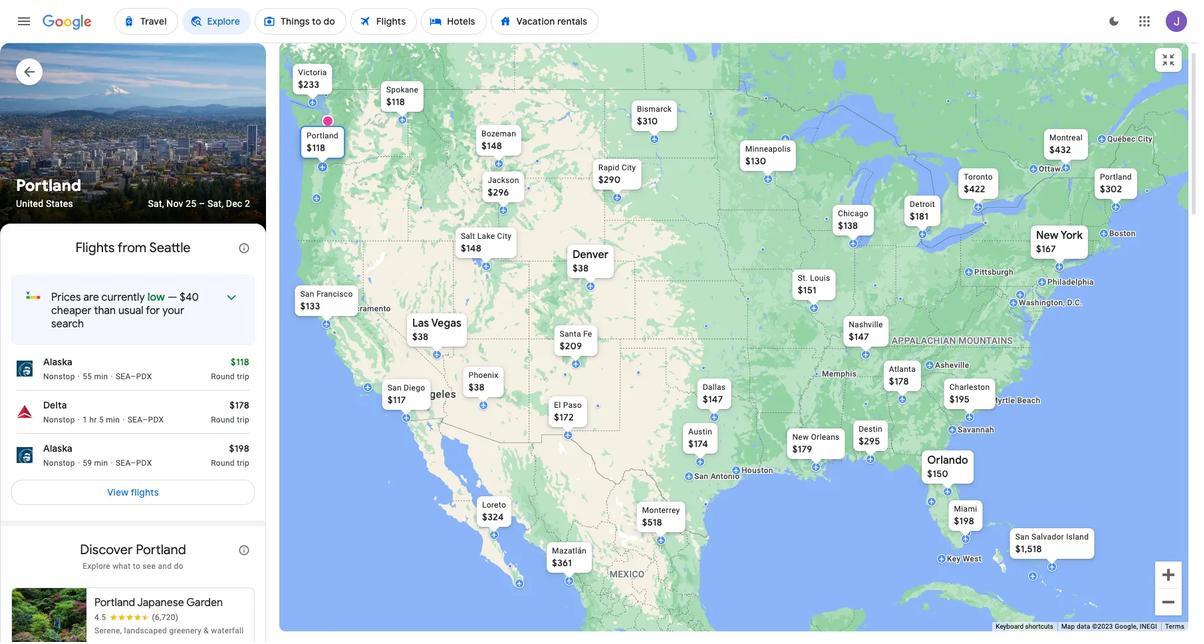 Task type: describe. For each thing, give the bounding box(es) containing it.
québec
[[1107, 134, 1136, 143]]

$324
[[482, 511, 504, 523]]

orleans
[[811, 432, 840, 441]]

pdx for $178
[[148, 415, 164, 425]]

alaska image for $118
[[17, 361, 33, 377]]

your
[[163, 304, 184, 318]]

432 US dollars text field
[[1050, 143, 1071, 155]]

destin $295
[[859, 424, 882, 447]]

chicago
[[838, 209, 869, 218]]

296 US dollars text field
[[488, 186, 509, 198]]

minneapolis $130
[[745, 144, 791, 167]]

phoenix
[[468, 370, 498, 380]]

currently
[[102, 291, 145, 304]]

$147 for dallas $147
[[703, 393, 723, 405]]

san for $133
[[300, 289, 314, 298]]

150 US dollars text field
[[927, 467, 949, 479]]

– for $198
[[131, 459, 136, 468]]

138 US dollars text field
[[838, 219, 858, 231]]

198 US dollars text field
[[954, 515, 974, 527]]

$178 inside $178 round trip
[[230, 399, 250, 411]]

2
[[245, 198, 250, 209]]

$148 inside "salt lake city $148"
[[461, 242, 481, 254]]

$150
[[927, 467, 949, 479]]

usd
[[204, 620, 223, 632]]

1 sat, from the left
[[148, 198, 164, 209]]

montreal
[[1050, 133, 1083, 142]]

118 US dollars text field
[[386, 95, 405, 107]]

nashville $147
[[849, 320, 883, 342]]

atlanta
[[889, 364, 916, 374]]

english
[[58, 620, 90, 632]]

(6,720)
[[152, 613, 178, 622]]

detroit
[[910, 199, 935, 209]]

do
[[174, 562, 183, 571]]

denver
[[572, 248, 609, 261]]

fe
[[583, 329, 592, 338]]

302 US dollars text field
[[1100, 183, 1122, 195]]

– for $178
[[143, 415, 148, 425]]

victoria $233
[[298, 68, 327, 90]]

english (united states)
[[58, 620, 157, 632]]

st.
[[798, 273, 808, 282]]

195 US dollars text field
[[950, 393, 970, 405]]

salvador
[[1032, 532, 1064, 541]]

198 US dollars text field
[[229, 443, 250, 455]]

for
[[146, 304, 160, 318]]

map region
[[136, 0, 1200, 642]]

san diego $117
[[387, 383, 425, 406]]

min for $198
[[94, 459, 108, 468]]

shortcuts
[[1026, 623, 1054, 630]]

washington,
[[1019, 298, 1065, 307]]

1 vertical spatial 118 us dollars text field
[[231, 356, 250, 368]]

monterrey $518
[[642, 505, 680, 528]]

diego
[[404, 383, 425, 392]]

jackson
[[488, 175, 519, 185]]

bismarck
[[637, 104, 672, 113]]

trip for $118
[[237, 372, 250, 381]]

55 min
[[83, 372, 108, 381]]

portland $118
[[306, 131, 338, 153]]

sea – pdx for $178
[[128, 415, 164, 425]]

38 us dollars text field for phoenix
[[468, 381, 485, 393]]

bozeman $148
[[481, 129, 516, 151]]

172 US dollars text field
[[554, 411, 574, 423]]

city for québec city
[[1138, 134, 1153, 143]]

charleston
[[950, 382, 990, 392]]

austin
[[688, 427, 712, 436]]

1 hr 5 min
[[83, 415, 120, 425]]

what
[[113, 562, 131, 571]]

310 US dollars text field
[[637, 115, 658, 127]]

navigate back image
[[16, 59, 43, 85]]

rapid city $290
[[598, 163, 636, 185]]

flights
[[75, 240, 115, 256]]

detroit $181
[[910, 199, 935, 222]]

states
[[46, 198, 73, 209]]

147 US dollars text field
[[849, 330, 869, 342]]

minneapolis
[[745, 144, 791, 153]]

147 US dollars text field
[[703, 393, 723, 405]]

asheville
[[935, 360, 969, 370]]

$1,518
[[1015, 543, 1042, 555]]

prices
[[51, 291, 81, 304]]

myrtle
[[991, 396, 1015, 405]]

130 US dollars text field
[[745, 155, 766, 167]]

states)
[[126, 620, 157, 632]]

38 US dollars text field
[[572, 262, 589, 274]]

orlando $150
[[927, 453, 968, 479]]

alaska for $198
[[43, 443, 72, 455]]

d.c.
[[1067, 298, 1083, 307]]

monterrey
[[642, 505, 680, 515]]

portland $302
[[1100, 172, 1132, 195]]

174 US dollars text field
[[688, 437, 708, 449]]

mazatlán $361
[[552, 546, 586, 569]]

4.5
[[94, 613, 106, 622]]

louis
[[810, 273, 830, 282]]

$195
[[950, 393, 970, 405]]

new for new orleans
[[792, 432, 809, 441]]

san left antonio at the bottom
[[694, 471, 708, 481]]

explore
[[83, 562, 110, 571]]

portland for portland japanese garden
[[94, 596, 135, 610]]

key
[[947, 554, 961, 563]]

$40
[[180, 291, 199, 304]]

$38 inside las vegas $38
[[412, 330, 428, 342]]

english (united states) button
[[33, 615, 168, 637]]

1 horizontal spatial 118 us dollars text field
[[306, 141, 325, 153]]

portland for portland $118
[[306, 131, 338, 140]]

terms link
[[1166, 623, 1185, 630]]

miami
[[954, 504, 977, 513]]

sea – pdx for $198
[[116, 459, 152, 468]]

usd button
[[179, 615, 233, 637]]

phoenix $38
[[468, 370, 498, 393]]

portland up and
[[136, 542, 186, 558]]

discover portland
[[80, 542, 186, 558]]

santa
[[560, 329, 581, 338]]

$118 inside $118 round trip
[[231, 356, 250, 368]]

$209
[[560, 340, 582, 352]]

$178 round trip
[[211, 399, 250, 425]]

st. louis $151
[[798, 273, 830, 296]]

san for $1,518
[[1015, 532, 1030, 541]]

chicago $138
[[838, 209, 869, 231]]

san salvador island $1,518
[[1015, 532, 1089, 555]]

search
[[51, 318, 84, 331]]

$151
[[798, 284, 816, 296]]

appalachian
[[892, 335, 956, 346]]

(united
[[92, 620, 124, 632]]

59
[[83, 459, 92, 468]]

sea – pdx for $118
[[116, 372, 152, 381]]

$233
[[298, 78, 319, 90]]

delta image
[[17, 404, 33, 420]]

city for rapid city $290
[[622, 163, 636, 172]]

japanese
[[137, 596, 184, 610]]

$38 for phoenix
[[468, 381, 485, 393]]

terms
[[1166, 623, 1185, 630]]

$167
[[1036, 243, 1056, 254]]

1 vertical spatial min
[[106, 415, 120, 425]]

main menu image
[[16, 13, 32, 29]]

$38 for denver
[[572, 262, 589, 274]]

179 US dollars text field
[[792, 443, 812, 455]]

than
[[94, 304, 116, 318]]

philadelphia
[[1048, 277, 1094, 286]]



Task type: vqa. For each thing, say whether or not it's contained in the screenshot.


Task type: locate. For each thing, give the bounding box(es) containing it.
round down $198 text field
[[211, 459, 235, 468]]

$178 down atlanta
[[889, 375, 909, 387]]

round inside $178 round trip
[[211, 415, 235, 425]]

see
[[143, 562, 156, 571]]

$181
[[910, 210, 929, 222]]

1 vertical spatial nonstop
[[43, 415, 75, 425]]

– right 55 min
[[131, 372, 136, 381]]

mountains
[[959, 335, 1013, 346]]

$118 down spokane
[[386, 95, 405, 107]]

167 US dollars text field
[[1036, 243, 1056, 254]]

1 vertical spatial about these results image
[[228, 534, 260, 566]]

1 horizontal spatial $147
[[849, 330, 869, 342]]

alaska down delta
[[43, 443, 72, 455]]

2 horizontal spatial $38
[[572, 262, 589, 274]]

round inside the $198 round trip
[[211, 459, 235, 468]]

1 vertical spatial city
[[622, 163, 636, 172]]

round for $198
[[211, 459, 235, 468]]

$38 down phoenix
[[468, 381, 485, 393]]

nonstop for $198
[[43, 459, 75, 468]]

new inside new york $167
[[1036, 229, 1059, 242]]

sea right 55 min
[[116, 372, 131, 381]]

0 vertical spatial sea
[[116, 372, 131, 381]]

san up $133
[[300, 289, 314, 298]]

loading results progress bar
[[0, 43, 1200, 45]]

2 alaska from the top
[[43, 443, 72, 455]]

san inside san salvador island $1,518
[[1015, 532, 1030, 541]]

38 US dollars text field
[[412, 330, 428, 342], [468, 381, 485, 393]]

0 vertical spatial round
[[211, 372, 235, 381]]

38 us dollars text field down las
[[412, 330, 428, 342]]

san for $117
[[387, 383, 401, 392]]

$148 down the bozeman
[[481, 139, 502, 151]]

2 vertical spatial sea
[[116, 459, 131, 468]]

$147 down nashville
[[849, 330, 869, 342]]

more details image
[[216, 282, 248, 314]]

0 vertical spatial 118 us dollars text field
[[306, 141, 325, 153]]

$310
[[637, 115, 658, 127]]

$198 down miami
[[954, 515, 974, 527]]

san antonio
[[694, 471, 740, 481]]

1 vertical spatial $147
[[703, 393, 723, 405]]

serene,
[[94, 626, 122, 636]]

sea for $118
[[116, 372, 131, 381]]

181 US dollars text field
[[910, 210, 929, 222]]

montreal $432
[[1050, 133, 1083, 155]]

alaska image up delta image
[[17, 361, 33, 377]]

san up the $1,518
[[1015, 532, 1030, 541]]

1518 US dollars text field
[[1015, 543, 1042, 555]]

spokane $118
[[386, 85, 418, 107]]

pdx right 5
[[148, 415, 164, 425]]

1 horizontal spatial $198
[[954, 515, 974, 527]]

google,
[[1115, 623, 1139, 630]]

portland up $302
[[1100, 172, 1132, 181]]

trip for $178
[[237, 415, 250, 425]]

209 US dollars text field
[[560, 340, 582, 352]]

1 about these results image from the top
[[228, 232, 260, 264]]

361 US dollars text field
[[552, 557, 572, 569]]

beach
[[1017, 396, 1041, 405]]

san up $117
[[387, 383, 401, 392]]

pdx
[[136, 372, 152, 381], [148, 415, 164, 425], [136, 459, 152, 468]]

cheaper
[[51, 304, 92, 318]]

$147 inside nashville $147
[[849, 330, 869, 342]]

2 vertical spatial $118
[[231, 356, 250, 368]]

38 us dollars text field down phoenix
[[468, 381, 485, 393]]

nonstop
[[43, 372, 75, 381], [43, 415, 75, 425], [43, 459, 75, 468]]

trip inside $178 round trip
[[237, 415, 250, 425]]

nonstop for $118
[[43, 372, 75, 381]]

data
[[1077, 623, 1091, 630]]

0 vertical spatial 38 us dollars text field
[[412, 330, 428, 342]]

new inside new orleans $179
[[792, 432, 809, 441]]

charleston $195
[[950, 382, 990, 405]]

– right 25 at the left top
[[199, 198, 205, 209]]

trip up 178 us dollars text box
[[237, 372, 250, 381]]

0 horizontal spatial $118
[[231, 356, 250, 368]]

san inside san diego $117
[[387, 383, 401, 392]]

0 vertical spatial $178
[[889, 375, 909, 387]]

trip down $198 text field
[[237, 459, 250, 468]]

0 vertical spatial alaska image
[[17, 361, 33, 377]]

memphis
[[822, 369, 857, 378]]

 image left the 55
[[78, 371, 80, 382]]

view smaller map image
[[1161, 52, 1177, 68]]

sea – pdx right 5
[[128, 415, 164, 425]]

alaska
[[43, 356, 72, 368], [43, 443, 72, 455]]

change appearance image
[[1098, 5, 1130, 37]]

alaska image
[[17, 361, 33, 377], [17, 447, 33, 463]]

148 US dollars text field
[[481, 139, 502, 151]]

0 horizontal spatial $38
[[412, 330, 428, 342]]

2 alaska image from the top
[[17, 447, 33, 463]]

2 vertical spatial trip
[[237, 459, 250, 468]]

$38 inside 'denver $38'
[[572, 262, 589, 274]]

jackson $296
[[488, 175, 519, 198]]

sat, nov 25 – sat, dec 2
[[148, 198, 250, 209]]

inegi
[[1140, 623, 1158, 630]]

2 about these results image from the top
[[228, 534, 260, 566]]

1 horizontal spatial city
[[622, 163, 636, 172]]

1 vertical spatial $178
[[230, 399, 250, 411]]

mazatlán
[[552, 546, 586, 555]]

2 vertical spatial city
[[497, 231, 511, 241]]

sea right 5
[[128, 415, 143, 425]]

nonstop for $178
[[43, 415, 75, 425]]

1 vertical spatial trip
[[237, 415, 250, 425]]

2 vertical spatial min
[[94, 459, 108, 468]]

0 horizontal spatial $147
[[703, 393, 723, 405]]

2 horizontal spatial city
[[1138, 134, 1153, 143]]

$118 up 178 us dollars text box
[[231, 356, 250, 368]]

$147
[[849, 330, 869, 342], [703, 393, 723, 405]]

 image
[[78, 458, 80, 469]]

el paso $172
[[554, 400, 582, 423]]

san francisco $133
[[300, 289, 353, 312]]

1 horizontal spatial sat,
[[208, 198, 224, 209]]

0 vertical spatial $118
[[386, 95, 405, 107]]

sea – pdx right 55 min
[[116, 372, 152, 381]]

portland down "$233"
[[306, 131, 338, 140]]

$147 down dallas
[[703, 393, 723, 405]]

city right québec
[[1138, 134, 1153, 143]]

0 vertical spatial about these results image
[[228, 232, 260, 264]]

0 horizontal spatial $178
[[230, 399, 250, 411]]

0 vertical spatial $148
[[481, 139, 502, 151]]

alaska down search
[[43, 356, 72, 368]]

$38 inside phoenix $38
[[468, 381, 485, 393]]

2 trip from the top
[[237, 415, 250, 425]]

1 horizontal spatial $118
[[306, 141, 325, 153]]

1 nonstop from the top
[[43, 372, 75, 381]]

los
[[396, 388, 413, 400]]

island
[[1066, 532, 1089, 541]]

antonio
[[711, 471, 740, 481]]

$38
[[572, 262, 589, 274], [412, 330, 428, 342], [468, 381, 485, 393]]

©2023
[[1093, 623, 1114, 630]]

0 vertical spatial  image
[[78, 371, 80, 382]]

usual
[[118, 304, 144, 318]]

0 horizontal spatial new
[[792, 432, 809, 441]]

1 vertical spatial new
[[792, 432, 809, 441]]

united
[[16, 198, 43, 209]]

$38 down las
[[412, 330, 428, 342]]

1 horizontal spatial 38 us dollars text field
[[468, 381, 485, 393]]

sacramento
[[346, 304, 391, 313]]

1 round from the top
[[211, 372, 235, 381]]

295 US dollars text field
[[859, 435, 880, 447]]

290 US dollars text field
[[598, 173, 621, 185]]

sat, left nov
[[148, 198, 164, 209]]

pdx right 55 min
[[136, 372, 152, 381]]

1 vertical spatial alaska image
[[17, 447, 33, 463]]

 image for alaska
[[78, 371, 80, 382]]

nonstop left the 55
[[43, 372, 75, 381]]

sat, left dec
[[208, 198, 224, 209]]

pittsburgh
[[974, 267, 1014, 276]]

2 sat, from the left
[[208, 198, 224, 209]]

$198 inside miami $198
[[954, 515, 974, 527]]

flights from seattle
[[75, 240, 191, 256]]

trip inside $118 round trip
[[237, 372, 250, 381]]

0 vertical spatial $38
[[572, 262, 589, 274]]

york
[[1061, 229, 1083, 242]]

pdx for $198
[[136, 459, 152, 468]]

2 vertical spatial sea – pdx
[[116, 459, 152, 468]]

1 vertical spatial 38 us dollars text field
[[468, 381, 485, 393]]

round up 178 us dollars text box
[[211, 372, 235, 381]]

1 vertical spatial alaska
[[43, 443, 72, 455]]

 image for delta
[[78, 415, 80, 425]]

alaska image down delta image
[[17, 447, 33, 463]]

1 alaska image from the top
[[17, 361, 33, 377]]

garden
[[186, 596, 223, 610]]

min right the 59
[[94, 459, 108, 468]]

houston
[[742, 465, 773, 475]]

view
[[107, 487, 129, 499]]

city inside "salt lake city $148"
[[497, 231, 511, 241]]

spokane
[[386, 85, 418, 94]]

new for new york
[[1036, 229, 1059, 242]]

alaska for $118
[[43, 356, 72, 368]]

vegas
[[431, 316, 461, 330]]

west
[[963, 554, 982, 563]]

 image
[[78, 371, 80, 382], [78, 415, 80, 425]]

$198 inside the $198 round trip
[[229, 443, 250, 455]]

pdx for $118
[[136, 372, 152, 381]]

alaska image for $198
[[17, 447, 33, 463]]

salt lake city $148
[[461, 231, 511, 254]]

dallas
[[703, 382, 726, 392]]

$133
[[300, 300, 320, 312]]

dallas $147
[[703, 382, 726, 405]]

133 US dollars text field
[[300, 300, 320, 312]]

$118 down "$233"
[[306, 141, 325, 153]]

1 horizontal spatial new
[[1036, 229, 1059, 242]]

2 horizontal spatial $118
[[386, 95, 405, 107]]

$118 for portland $118
[[306, 141, 325, 153]]

38 us dollars text field for las
[[412, 330, 428, 342]]

25
[[186, 198, 196, 209]]

trip for $198
[[237, 459, 250, 468]]

148 US dollars text field
[[461, 242, 481, 254]]

hr
[[89, 415, 97, 425]]

$148
[[481, 139, 502, 151], [461, 242, 481, 254]]

0 vertical spatial alaska
[[43, 356, 72, 368]]

$178 inside 'atlanta $178'
[[889, 375, 909, 387]]

sea for $198
[[116, 459, 131, 468]]

round for $118
[[211, 372, 235, 381]]

0 horizontal spatial 118 us dollars text field
[[231, 356, 250, 368]]

are
[[83, 291, 99, 304]]

washington, d.c.
[[1019, 298, 1083, 307]]

422 US dollars text field
[[964, 183, 986, 195]]

233 US dollars text field
[[298, 78, 319, 90]]

0 vertical spatial city
[[1138, 134, 1153, 143]]

$290
[[598, 173, 621, 185]]

portland
[[306, 131, 338, 140], [1100, 172, 1132, 181], [16, 176, 81, 196], [136, 542, 186, 558], [94, 596, 135, 610]]

$118 for spokane $118
[[386, 95, 405, 107]]

$118 inside portland $118
[[306, 141, 325, 153]]

$38 down denver
[[572, 262, 589, 274]]

bozeman
[[481, 129, 516, 138]]

518 US dollars text field
[[642, 516, 662, 528]]

0 horizontal spatial $198
[[229, 443, 250, 455]]

new up "$179"
[[792, 432, 809, 441]]

2 vertical spatial $38
[[468, 381, 485, 393]]

0 horizontal spatial sat,
[[148, 198, 164, 209]]

round
[[211, 372, 235, 381], [211, 415, 235, 425], [211, 459, 235, 468]]

0 vertical spatial $198
[[229, 443, 250, 455]]

2 nonstop from the top
[[43, 415, 75, 425]]

2  image from the top
[[78, 415, 80, 425]]

map data ©2023 google, inegi
[[1062, 623, 1158, 630]]

destin
[[859, 424, 882, 433]]

trip inside the $198 round trip
[[237, 459, 250, 468]]

savannah
[[958, 425, 994, 434]]

$178 down $118 round trip on the left
[[230, 399, 250, 411]]

178 US dollars text field
[[230, 399, 250, 411]]

1 vertical spatial round
[[211, 415, 235, 425]]

5
[[99, 415, 104, 425]]

map
[[1062, 623, 1075, 630]]

sea for $178
[[128, 415, 143, 425]]

$198 down $178 round trip
[[229, 443, 250, 455]]

$118 inside spokane $118
[[386, 95, 405, 107]]

1 vertical spatial  image
[[78, 415, 80, 425]]

city inside rapid city $290
[[622, 163, 636, 172]]

min right 5
[[106, 415, 120, 425]]

1 trip from the top
[[237, 372, 250, 381]]

from
[[118, 240, 147, 256]]

nonstop down delta
[[43, 415, 75, 425]]

0 horizontal spatial 38 us dollars text field
[[412, 330, 428, 342]]

$148 down 'salt'
[[461, 242, 481, 254]]

2 round from the top
[[211, 415, 235, 425]]

1 vertical spatial pdx
[[148, 415, 164, 425]]

118 us dollars text field up 178 us dollars text box
[[231, 356, 250, 368]]

151 US dollars text field
[[798, 284, 816, 296]]

portland up united states
[[16, 176, 81, 196]]

$172
[[554, 411, 574, 423]]

portland for portland $302
[[1100, 172, 1132, 181]]

$117
[[387, 394, 406, 406]]

 image left 1
[[78, 415, 80, 425]]

0 vertical spatial $147
[[849, 330, 869, 342]]

178 US dollars text field
[[889, 375, 909, 387]]

portland up 4.5 on the bottom left of page
[[94, 596, 135, 610]]

3 nonstop from the top
[[43, 459, 75, 468]]

0 vertical spatial new
[[1036, 229, 1059, 242]]

1 vertical spatial $148
[[461, 242, 481, 254]]

city right lake
[[497, 231, 511, 241]]

–
[[199, 198, 205, 209], [131, 372, 136, 381], [143, 415, 148, 425], [131, 459, 136, 468]]

round for $178
[[211, 415, 235, 425]]

min right the 55
[[94, 372, 108, 381]]

$147 inside dallas $147
[[703, 393, 723, 405]]

1 vertical spatial $118
[[306, 141, 325, 153]]

1 vertical spatial $198
[[954, 515, 974, 527]]

1 vertical spatial $38
[[412, 330, 428, 342]]

– up view flights
[[131, 459, 136, 468]]

united states
[[16, 198, 73, 209]]

117 US dollars text field
[[387, 394, 406, 406]]

2 vertical spatial round
[[211, 459, 235, 468]]

1  image from the top
[[78, 371, 80, 382]]

nonstop left the 59
[[43, 459, 75, 468]]

min for $118
[[94, 372, 108, 381]]

san inside san francisco $133
[[300, 289, 314, 298]]

1 horizontal spatial $178
[[889, 375, 909, 387]]

118 us dollars text field down "$233"
[[306, 141, 325, 153]]

118 US dollars text field
[[306, 141, 325, 153], [231, 356, 250, 368]]

pdx up flights in the left bottom of the page
[[136, 459, 152, 468]]

québec city
[[1107, 134, 1153, 143]]

trip
[[237, 372, 250, 381], [237, 415, 250, 425], [237, 459, 250, 468]]

– for $118
[[131, 372, 136, 381]]

4.5 out of 5 stars from 6,720 reviews image
[[94, 612, 178, 623]]

portland for portland
[[16, 176, 81, 196]]

0 vertical spatial sea – pdx
[[116, 372, 152, 381]]

1 alaska from the top
[[43, 356, 72, 368]]

round down 178 us dollars text box
[[211, 415, 235, 425]]

324 US dollars text field
[[482, 511, 504, 523]]

1 vertical spatial sea – pdx
[[128, 415, 164, 425]]

3 trip from the top
[[237, 459, 250, 468]]

0 vertical spatial pdx
[[136, 372, 152, 381]]

sea – pdx up view flights
[[116, 459, 152, 468]]

– right 5
[[143, 415, 148, 425]]

new orleans $179
[[792, 432, 840, 455]]

0 vertical spatial min
[[94, 372, 108, 381]]

prices are currently low
[[51, 291, 165, 304]]

portland japanese garden
[[94, 596, 223, 610]]

rapid
[[598, 163, 619, 172]]

0 vertical spatial nonstop
[[43, 372, 75, 381]]

1 horizontal spatial $38
[[468, 381, 485, 393]]

2 vertical spatial nonstop
[[43, 459, 75, 468]]

about these results image
[[228, 232, 260, 264], [228, 534, 260, 566]]

sea right 59 min
[[116, 459, 131, 468]]

3 round from the top
[[211, 459, 235, 468]]

new up 167 us dollars text field
[[1036, 229, 1059, 242]]

$148 inside bozeman $148
[[481, 139, 502, 151]]

keyboard shortcuts
[[996, 623, 1054, 630]]

$147 for nashville $147
[[849, 330, 869, 342]]

0 vertical spatial trip
[[237, 372, 250, 381]]

round inside $118 round trip
[[211, 372, 235, 381]]

0 horizontal spatial city
[[497, 231, 511, 241]]

city right rapid
[[622, 163, 636, 172]]

trip down 178 us dollars text box
[[237, 415, 250, 425]]

boston
[[1109, 229, 1136, 238]]

el
[[554, 400, 561, 410]]

1 vertical spatial sea
[[128, 415, 143, 425]]

mexico
[[609, 569, 645, 579]]

2 vertical spatial pdx
[[136, 459, 152, 468]]



